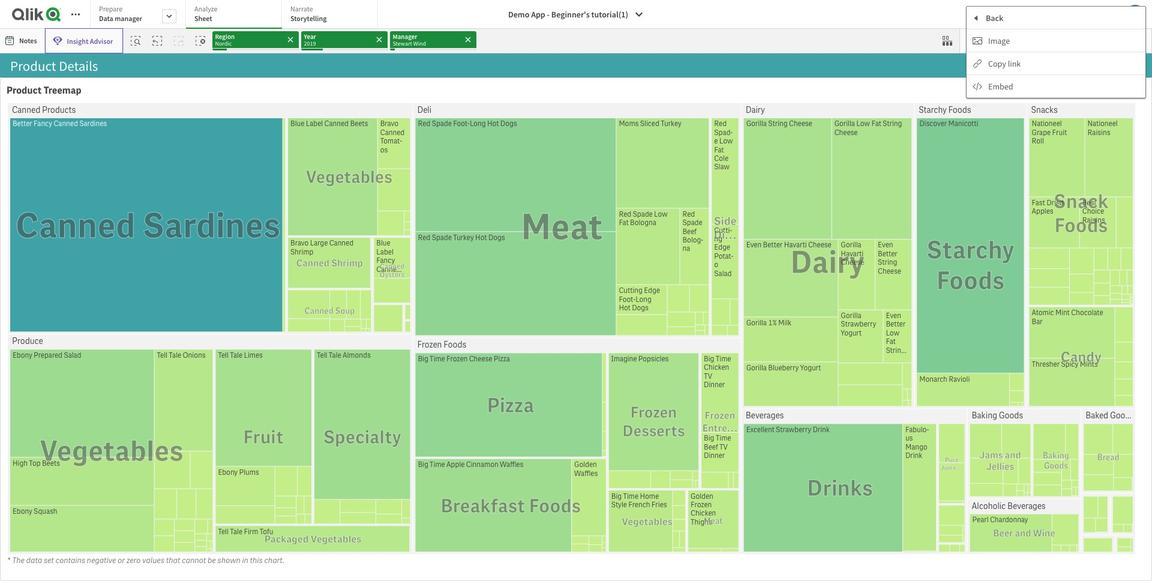 Task type: vqa. For each thing, say whether or not it's contained in the screenshot.
Copy Link
yes



Task type: describe. For each thing, give the bounding box(es) containing it.
menu containing back
[[967, 7, 1146, 98]]

sheet
[[194, 14, 212, 23]]

bookmarks button
[[963, 31, 1029, 50]]

clear selection for field: manager image
[[465, 36, 472, 43]]

manager stewart wind
[[393, 32, 426, 47]]

-
[[547, 9, 550, 20]]

how
[[116, 144, 141, 161]]

insight advisor
[[67, 36, 113, 45]]

contains
[[55, 555, 85, 565]]

sheet inside in the top right. navigate to a specific sheet by selecting the
[[139, 307, 171, 325]]

sales inside application
[[442, 131, 466, 144]]

advisor
[[90, 36, 113, 45]]

the inside now that you see how qlik sense connects all of your data, go ahead and explore this sheet by making selections in the filters above. clicking in charts is another way to make selections so give that a try too!
[[279, 162, 298, 179]]

prepare data manager
[[99, 4, 142, 23]]

set
[[43, 555, 54, 565]]

region nordic
[[215, 32, 235, 47]]

by inside "application"
[[889, 131, 900, 144]]

profile image
[[1126, 5, 1145, 24]]

the down right.
[[377, 307, 395, 325]]

2 vertical spatial this
[[250, 555, 262, 565]]

of inside continue to explore this app by interacting with the rest of the sheets
[[349, 236, 362, 253]]

from
[[68, 286, 95, 304]]

demo app - beginner's tutorial(1)
[[508, 9, 628, 20]]

the right using
[[216, 286, 235, 304]]

step back image
[[153, 36, 162, 46]]

demo
[[508, 9, 530, 20]]

top inside in the top right. navigate to a specific sheet by selecting the
[[349, 286, 369, 304]]

icon
[[336, 307, 361, 325]]

above.
[[336, 162, 374, 179]]

by inside application
[[518, 131, 528, 144]]

year element
[[11, 86, 26, 97]]

bookmarks
[[980, 36, 1015, 45]]

selecting inside clear your selections by selecting the
[[92, 347, 144, 365]]

navigate inside in the top right. navigate to a specific sheet by selecting the
[[14, 307, 65, 325]]

group inside application
[[567, 131, 594, 144]]

in left charts
[[64, 180, 74, 198]]

insight advisor button
[[45, 28, 123, 53]]

you inside now that you see how qlik sense connects all of your data, go ahead and explore this sheet by making selections in the filters above. clicking in charts is another way to make selections so give that a try too!
[[70, 144, 91, 161]]

by inside continue to explore this app by interacting with the rest of the sheets
[[185, 236, 199, 253]]

tab list containing prepare
[[90, 0, 382, 30]]

by inside now that you see how qlik sense connects all of your data, go ahead and explore this sheet by making selections in the filters above. clicking in charts is another way to make selections so give that a try too!
[[143, 162, 156, 179]]

sheet inside icon in the top right and selecting the sheet that you want to explore.
[[145, 326, 177, 343]]

continue to explore this app by interacting with the rest of the sheets
[[14, 236, 385, 272]]

0 horizontal spatial product
[[7, 84, 42, 97]]

values
[[142, 555, 164, 565]]

data
[[26, 555, 42, 565]]

now
[[14, 144, 42, 161]]

icon in the top right and selecting the sheet that you want to explore.
[[14, 307, 418, 343]]

sales and margin by product group
[[442, 131, 594, 144]]

make
[[216, 180, 247, 198]]

in down all at left
[[266, 162, 276, 179]]

that down above.
[[354, 180, 377, 198]]

copy link
[[989, 58, 1021, 69]]

explore inside now that you see how qlik sense connects all of your data, go ahead and explore this sheet by making selections in the filters above. clicking in charts is another way to make selections so give that a try too!
[[39, 162, 81, 179]]

this inside now that you see how qlik sense connects all of your data, go ahead and explore this sheet by making selections in the filters above. clicking in charts is another way to make selections so give that a try too!
[[84, 162, 105, 179]]

zero
[[126, 555, 140, 565]]

and inside icon in the top right and selecting the sheet that you want to explore.
[[44, 326, 66, 343]]

you inside icon in the top right and selecting the sheet that you want to explore.
[[205, 326, 226, 343]]

data,
[[322, 144, 351, 161]]

sales inside "application"
[[813, 131, 837, 144]]

manager
[[115, 14, 142, 23]]

connects
[[208, 144, 261, 161]]

to inside continue to explore this app by interacting with the rest of the sheets
[[72, 236, 85, 253]]

sheets
[[14, 254, 54, 272]]

be
[[207, 555, 216, 565]]

with
[[270, 236, 297, 253]]

in inside icon in the top right and selecting the sheet that you want to explore.
[[363, 307, 374, 325]]

1 vertical spatial selections
[[250, 180, 309, 198]]

narrate storytelling
[[291, 4, 327, 23]]

that right now
[[44, 144, 68, 161]]

clear your selections by selecting the
[[14, 326, 382, 365]]

icon.
[[193, 347, 221, 365]]

year for year
[[11, 86, 26, 97]]

in the top right. navigate to a specific sheet by selecting the
[[14, 286, 402, 325]]

region for region
[[962, 86, 987, 97]]

average sales per invoice by product group
[[776, 131, 965, 144]]

narrate
[[291, 4, 313, 13]]

the down specific
[[124, 326, 142, 343]]

prepare
[[99, 4, 123, 13]]

region element
[[962, 86, 987, 97]]

sheet inside now that you see how qlik sense connects all of your data, go ahead and explore this sheet by making selections in the filters above. clicking in charts is another way to make selections so give that a try too!
[[108, 162, 140, 179]]

by inside in the top right. navigate to a specific sheet by selecting the
[[174, 307, 187, 325]]

region for region nordic
[[215, 32, 235, 41]]

navigate from sheet to sheet using the
[[14, 286, 237, 304]]

*
[[7, 555, 10, 565]]

right.
[[371, 286, 402, 304]]

the up icon
[[327, 286, 346, 304]]

clear all selections image
[[196, 36, 206, 46]]

and inside now that you see how qlik sense connects all of your data, go ahead and explore this sheet by making selections in the filters above. clicking in charts is another way to make selections so give that a try too!
[[14, 162, 36, 179]]

treemap
[[44, 84, 81, 97]]

that right values
[[166, 555, 180, 565]]

data
[[99, 14, 113, 23]]

to up specific
[[132, 286, 144, 304]]

so
[[311, 180, 325, 198]]

analyze sheet
[[194, 4, 218, 23]]

charts
[[77, 180, 114, 198]]

is
[[116, 180, 126, 198]]

average
[[776, 131, 811, 144]]

the up want
[[245, 307, 264, 325]]

icons
[[280, 286, 312, 304]]

want
[[229, 326, 258, 343]]

chart.
[[264, 555, 284, 565]]

link
[[1008, 58, 1021, 69]]

app
[[531, 9, 545, 20]]

notes
[[19, 36, 37, 45]]

filters
[[300, 162, 333, 179]]

try
[[389, 180, 405, 198]]

insight
[[67, 36, 88, 45]]



Task type: locate. For each thing, give the bounding box(es) containing it.
and inside application
[[467, 131, 484, 144]]

0 horizontal spatial explore
[[39, 162, 81, 179]]

product left treemap on the left top of the page
[[7, 84, 42, 97]]

1 horizontal spatial of
[[349, 236, 362, 253]]

0 vertical spatial explore
[[39, 162, 81, 179]]

0 vertical spatial selecting
[[190, 307, 242, 325]]

qlik
[[144, 144, 167, 161]]

clicking
[[14, 180, 61, 198]]

in
[[266, 162, 276, 179], [64, 180, 74, 198], [314, 286, 325, 304], [363, 307, 374, 325], [242, 555, 248, 565]]

a inside now that you see how qlik sense connects all of your data, go ahead and explore this sheet by making selections in the filters above. clicking in charts is another way to make selections so give that a try too!
[[380, 180, 387, 198]]

back
[[986, 12, 1004, 23]]

2 group from the left
[[939, 131, 965, 144]]

1 horizontal spatial sales
[[813, 131, 837, 144]]

wind
[[413, 40, 426, 47]]

sheet
[[108, 162, 140, 179], [98, 286, 130, 304], [147, 286, 179, 304], [139, 307, 171, 325], [145, 326, 177, 343]]

notes button
[[2, 31, 42, 50]]

product right the margin
[[530, 131, 565, 144]]

selecting inside in the top right. navigate to a specific sheet by selecting the
[[190, 307, 242, 325]]

the left 'filters'
[[279, 162, 298, 179]]

product inside "application"
[[902, 131, 937, 144]]

1 vertical spatial top
[[398, 307, 418, 325]]

1 navigate from the top
[[14, 286, 65, 304]]

2 horizontal spatial and
[[467, 131, 484, 144]]

1 horizontal spatial region
[[962, 86, 987, 97]]

your inside clear your selections by selecting the
[[356, 326, 382, 343]]

0 horizontal spatial group
[[567, 131, 594, 144]]

copy link menu item
[[967, 52, 1146, 75]]

top
[[349, 286, 369, 304], [398, 307, 418, 325]]

rest
[[323, 236, 346, 253]]

1 group from the left
[[567, 131, 594, 144]]

the inside clear your selections by selecting the
[[147, 347, 166, 365]]

1 horizontal spatial year
[[304, 32, 316, 41]]

a inside in the top right. navigate to a specific sheet by selecting the
[[82, 307, 89, 325]]

or
[[117, 555, 125, 565]]

0 horizontal spatial of
[[279, 144, 291, 161]]

selections inside clear your selections by selecting the
[[14, 347, 73, 365]]

using
[[181, 286, 213, 304]]

selecting inside icon in the top right and selecting the sheet that you want to explore.
[[69, 326, 121, 343]]

1 horizontal spatial group
[[939, 131, 965, 144]]

0 vertical spatial top
[[349, 286, 369, 304]]

1 vertical spatial you
[[205, 326, 226, 343]]

interacting
[[201, 236, 267, 253]]

0 vertical spatial region
[[215, 32, 235, 41]]

the left the icon.
[[147, 347, 166, 365]]

1 sales from the left
[[442, 131, 466, 144]]

and right right
[[44, 326, 66, 343]]

shown
[[217, 555, 240, 565]]

the left the rest
[[300, 236, 320, 253]]

year for year 2019
[[304, 32, 316, 41]]

1 horizontal spatial you
[[205, 326, 226, 343]]

0 vertical spatial you
[[70, 144, 91, 161]]

1 vertical spatial and
[[14, 162, 36, 179]]

embed
[[989, 81, 1013, 92]]

2 vertical spatial selecting
[[92, 347, 144, 365]]

give
[[328, 180, 352, 198]]

1 horizontal spatial product
[[530, 131, 565, 144]]

year
[[304, 32, 316, 41], [11, 86, 26, 97]]

nordic
[[215, 40, 232, 47]]

by
[[518, 131, 528, 144], [889, 131, 900, 144], [143, 162, 156, 179], [185, 236, 199, 253], [174, 307, 187, 325], [76, 347, 89, 365]]

selections
[[204, 162, 263, 179], [250, 180, 309, 198], [14, 347, 73, 365]]

that
[[44, 144, 68, 161], [354, 180, 377, 198], [180, 326, 203, 343], [166, 555, 180, 565]]

product right invoice
[[902, 131, 937, 144]]

clear
[[324, 326, 354, 343]]

and down now
[[14, 162, 36, 179]]

manager
[[393, 32, 417, 41]]

2 horizontal spatial product
[[902, 131, 937, 144]]

sales left "per" at the right
[[813, 131, 837, 144]]

1 vertical spatial explore
[[88, 236, 132, 253]]

selecting
[[190, 307, 242, 325], [69, 326, 121, 343], [92, 347, 144, 365]]

1 vertical spatial selecting
[[69, 326, 121, 343]]

clear selection for field: year image
[[376, 36, 383, 43]]

top up icon
[[349, 286, 369, 304]]

you up the icon.
[[205, 326, 226, 343]]

selections down connects at the top left of the page
[[204, 162, 263, 179]]

selections down right
[[14, 347, 73, 365]]

a left try
[[380, 180, 387, 198]]

you left 'see'
[[70, 144, 91, 161]]

tutorial(1)
[[592, 9, 628, 20]]

1 horizontal spatial this
[[134, 236, 158, 253]]

product treemap
[[7, 84, 81, 97]]

a
[[380, 180, 387, 198], [82, 307, 89, 325]]

1 vertical spatial a
[[82, 307, 89, 325]]

1 vertical spatial of
[[349, 236, 362, 253]]

1 horizontal spatial a
[[380, 180, 387, 198]]

to down from
[[68, 307, 80, 325]]

your inside now that you see how qlik sense connects all of your data, go ahead and explore this sheet by making selections in the filters above. clicking in charts is another way to make selections so give that a try too!
[[294, 144, 319, 161]]

go
[[353, 144, 368, 161]]

navigate up right
[[14, 307, 65, 325]]

top down right.
[[398, 307, 418, 325]]

2 horizontal spatial this
[[250, 555, 262, 565]]

that inside icon in the top right and selecting the sheet that you want to explore.
[[180, 326, 203, 343]]

0 horizontal spatial this
[[84, 162, 105, 179]]

0 horizontal spatial top
[[349, 286, 369, 304]]

analyze
[[194, 4, 218, 13]]

2 sales from the left
[[813, 131, 837, 144]]

the right the rest
[[364, 236, 385, 253]]

2 navigate from the top
[[14, 307, 65, 325]]

0 horizontal spatial your
[[294, 144, 319, 161]]

ahead
[[371, 144, 406, 161]]

this up charts
[[84, 162, 105, 179]]

0 vertical spatial year
[[304, 32, 316, 41]]

average sales per invoice by product group application
[[770, 124, 1147, 327]]

of inside now that you see how qlik sense connects all of your data, go ahead and explore this sheet by making selections in the filters above. clicking in charts is another way to make selections so give that a try too!
[[279, 144, 291, 161]]

app
[[160, 236, 182, 253]]

stewart
[[393, 40, 412, 47]]

1 horizontal spatial your
[[356, 326, 382, 343]]

cannot
[[182, 555, 206, 565]]

clear selection for field: region image
[[287, 36, 294, 43]]

in right icon
[[363, 307, 374, 325]]

selections tool image
[[943, 36, 953, 46]]

image
[[989, 35, 1010, 46]]

0 horizontal spatial region
[[215, 32, 235, 41]]

top inside icon in the top right and selecting the sheet that you want to explore.
[[398, 307, 418, 325]]

selections down all at left
[[250, 180, 309, 198]]

explore.
[[275, 326, 321, 343]]

see
[[94, 144, 114, 161]]

explore inside continue to explore this app by interacting with the rest of the sheets
[[88, 236, 132, 253]]

to inside icon in the top right and selecting the sheet that you want to explore.
[[261, 326, 273, 343]]

copy
[[989, 58, 1006, 69]]

year left treemap on the left top of the page
[[11, 86, 26, 97]]

making
[[159, 162, 202, 179]]

storytelling
[[291, 14, 327, 23]]

1 vertical spatial year
[[11, 86, 26, 97]]

this
[[84, 162, 105, 179], [134, 236, 158, 253], [250, 555, 262, 565]]

0 vertical spatial a
[[380, 180, 387, 198]]

0 vertical spatial of
[[279, 144, 291, 161]]

0 horizontal spatial sales
[[442, 131, 466, 144]]

right
[[14, 326, 42, 343]]

explore up clicking
[[39, 162, 81, 179]]

1 horizontal spatial top
[[398, 307, 418, 325]]

0 vertical spatial your
[[294, 144, 319, 161]]

by inside clear your selections by selecting the
[[76, 347, 89, 365]]

in right icons
[[314, 286, 325, 304]]

region left embed
[[962, 86, 987, 97]]

application
[[0, 0, 1152, 581], [5, 124, 431, 576]]

this inside continue to explore this app by interacting with the rest of the sheets
[[134, 236, 158, 253]]

1 vertical spatial navigate
[[14, 307, 65, 325]]

region
[[215, 32, 235, 41], [962, 86, 987, 97]]

product inside application
[[530, 131, 565, 144]]

of right the rest
[[349, 236, 362, 253]]

a down from
[[82, 307, 89, 325]]

in right shown
[[242, 555, 248, 565]]

0 vertical spatial and
[[467, 131, 484, 144]]

this left app
[[134, 236, 158, 253]]

margin
[[486, 131, 516, 144]]

* the data set contains negative or zero values that cannot be shown in this chart.
[[7, 555, 284, 565]]

all
[[264, 144, 277, 161]]

now that you see how qlik sense connects all of your data, go ahead and explore this sheet by making selections in the filters above. clicking in charts is another way to make selections so give that a try too!
[[14, 144, 406, 216]]

2019
[[304, 40, 316, 47]]

1 vertical spatial this
[[134, 236, 158, 253]]

1 horizontal spatial explore
[[88, 236, 132, 253]]

to right want
[[261, 326, 273, 343]]

demo app - beginner's tutorial(1) button
[[501, 5, 651, 24]]

0 vertical spatial this
[[84, 162, 105, 179]]

to inside now that you see how qlik sense connects all of your data, go ahead and explore this sheet by making selections in the filters above. clicking in charts is another way to make selections so give that a try too!
[[202, 180, 214, 198]]

0 horizontal spatial year
[[11, 86, 26, 97]]

beginner's
[[552, 9, 590, 20]]

per
[[839, 131, 853, 144]]

menu
[[967, 7, 1146, 98]]

continue
[[14, 236, 69, 253]]

2 vertical spatial and
[[44, 326, 66, 343]]

year down storytelling
[[304, 32, 316, 41]]

of right all at left
[[279, 144, 291, 161]]

navigate down sheets at left
[[14, 286, 65, 304]]

your up 'filters'
[[294, 144, 319, 161]]

to inside in the top right. navigate to a specific sheet by selecting the
[[68, 307, 80, 325]]

this left chart.
[[250, 555, 262, 565]]

too!
[[14, 199, 38, 216]]

sales left the margin
[[442, 131, 466, 144]]

group inside "application"
[[939, 131, 965, 144]]

specific
[[92, 307, 136, 325]]

1 vertical spatial region
[[962, 86, 987, 97]]

to
[[202, 180, 214, 198], [72, 236, 85, 253], [132, 286, 144, 304], [68, 307, 80, 325], [261, 326, 273, 343]]

sense
[[170, 144, 205, 161]]

to right way
[[202, 180, 214, 198]]

tab list
[[90, 0, 382, 30]]

group
[[567, 131, 594, 144], [939, 131, 965, 144]]

2 vertical spatial selections
[[14, 347, 73, 365]]

1 horizontal spatial and
[[44, 326, 66, 343]]

0 vertical spatial selections
[[204, 162, 263, 179]]

explore
[[39, 162, 81, 179], [88, 236, 132, 253]]

that up the icon.
[[180, 326, 203, 343]]

invoice
[[855, 131, 888, 144]]

another
[[128, 180, 173, 198]]

embed menu item
[[967, 75, 1146, 98]]

region right clear all selections image
[[215, 32, 235, 41]]

smart search image
[[131, 36, 141, 46]]

0 horizontal spatial you
[[70, 144, 91, 161]]

0 horizontal spatial a
[[82, 307, 89, 325]]

explore up navigate from sheet to sheet using the
[[88, 236, 132, 253]]

sales and margin by product group application
[[435, 124, 765, 576]]

image menu item
[[967, 29, 1146, 52]]

year 2019
[[304, 32, 316, 47]]

and left the margin
[[467, 131, 484, 144]]

in inside in the top right. navigate to a specific sheet by selecting the
[[314, 286, 325, 304]]

0 horizontal spatial and
[[14, 162, 36, 179]]

to right continue
[[72, 236, 85, 253]]

of
[[279, 144, 291, 161], [349, 236, 362, 253]]

0 vertical spatial navigate
[[14, 286, 65, 304]]

your down icon
[[356, 326, 382, 343]]

1 vertical spatial your
[[356, 326, 382, 343]]

navigate
[[14, 286, 65, 304], [14, 307, 65, 325]]



